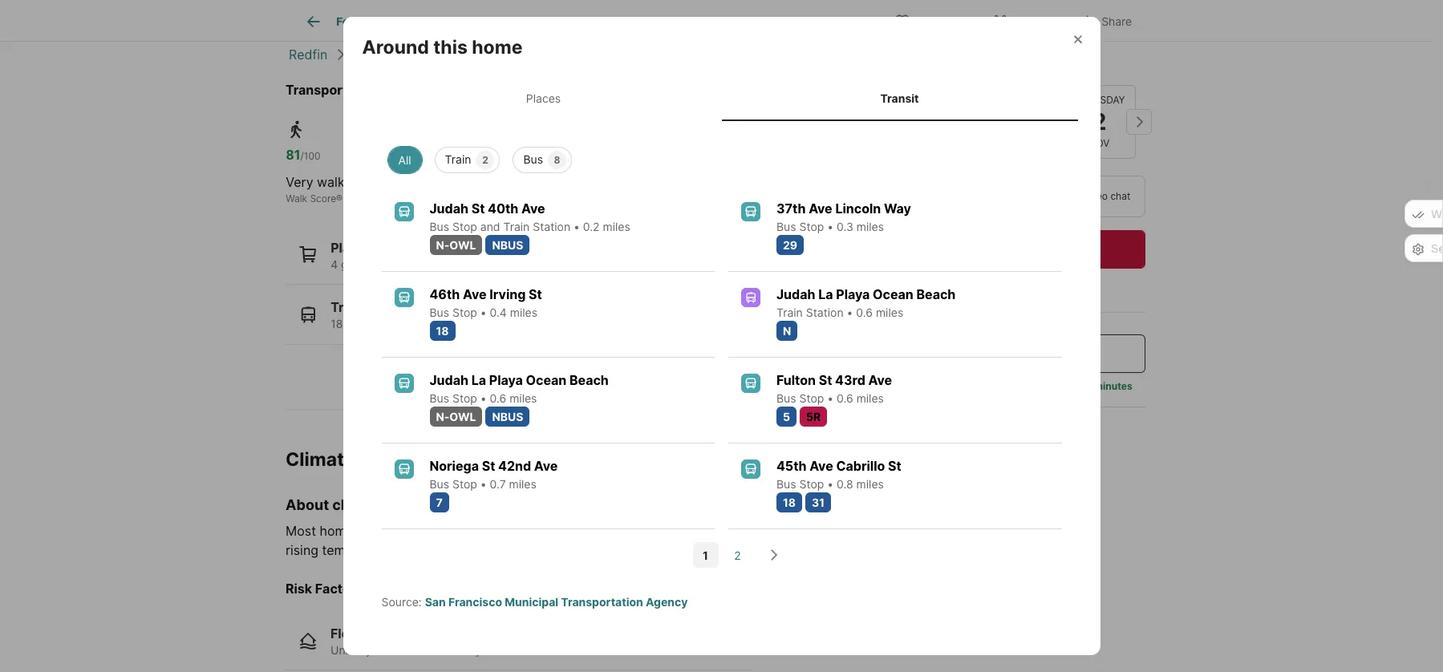 Task type: locate. For each thing, give the bounding box(es) containing it.
score for walkable
[[310, 192, 336, 204]]

1 up tour via video chat list box
[[1015, 107, 1026, 135]]

0 vertical spatial nbus
[[492, 239, 524, 252]]

owl up restaurants,
[[450, 239, 476, 252]]

0 vertical spatial to
[[857, 523, 870, 539]]

® down transit
[[502, 192, 509, 204]]

2 inside list box
[[482, 154, 489, 166]]

n- for judah la playa ocean beach
[[436, 410, 450, 424]]

nbus down judah la playa ocean beach bus stop • 0.6 miles at the bottom left of the page
[[492, 410, 524, 424]]

• inside judah la playa ocean beach bus stop • 0.6 miles
[[481, 392, 487, 406]]

and inside judah st 40th ave bus stop and train station • 0.2 miles
[[481, 220, 500, 234]]

ave right 42nd
[[534, 459, 558, 475]]

thursday
[[1074, 94, 1126, 106]]

share button
[[1066, 4, 1146, 37]]

1 vertical spatial factor
[[369, 626, 409, 642]]

• inside 45th ave cabrillo st bus stop • 0.8 miles
[[828, 478, 834, 492]]

n- for judah st 40th ave
[[436, 239, 450, 252]]

1 vertical spatial 18
[[783, 496, 796, 510]]

0 horizontal spatial and
[[407, 542, 430, 558]]

bus image for 45th ave cabrillo st
[[742, 460, 761, 479]]

tab list inside 'around this home' dialog
[[362, 75, 1081, 122]]

judah inside judah la playa ocean beach train station • 0.6 miles n
[[777, 287, 816, 303]]

0 vertical spatial transit
[[881, 91, 919, 105]]

1 horizontal spatial climate
[[735, 523, 779, 539]]

agency
[[646, 596, 688, 609]]

bus up places 4 groceries, 24 restaurants, 9 parks
[[430, 220, 449, 234]]

0 horizontal spatial train
[[445, 153, 471, 166]]

0.8
[[837, 478, 854, 492]]

2 vertical spatial n-
[[436, 410, 450, 424]]

0.6 for judah la playa ocean beach train station • 0.6 miles n
[[857, 306, 873, 320]]

None button
[[904, 84, 978, 160], [1063, 85, 1136, 159], [904, 84, 978, 160], [1063, 85, 1136, 159]]

0 vertical spatial transportation
[[286, 81, 380, 98]]

good transit transit score ®
[[442, 174, 517, 204]]

bus inside 45th ave cabrillo st bus stop • 0.8 miles
[[777, 478, 797, 492]]

st right "irving" at the left of page
[[529, 287, 542, 303]]

n
[[783, 325, 792, 338]]

beach inside judah la playa ocean beach train station • 0.6 miles n
[[917, 287, 956, 303]]

climate up the homes
[[332, 497, 385, 514]]

nbus down "irving" at the left of page
[[492, 317, 523, 331]]

stop for judah st 40th ave
[[453, 220, 477, 234]]

stop down good transit transit score ®
[[453, 220, 477, 234]]

risk
[[286, 581, 312, 597]]

0 vertical spatial station
[[533, 220, 571, 234]]

francisco inside 'around this home' dialog
[[449, 596, 502, 609]]

may
[[609, 523, 634, 539]]

2 horizontal spatial and
[[582, 523, 605, 539]]

playa inside judah la playa ocean beach train station • 0.6 miles n
[[836, 287, 870, 303]]

climate inside most homes have some risk of natural disasters, and may be impacted by climate change due to rising temperatures and sea levels.
[[735, 523, 779, 539]]

judah st 40th ave bus stop and train station • 0.2 miles
[[430, 201, 631, 234]]

31,
[[369, 317, 384, 331]]

• inside noriega st 42nd ave bus stop • 0.7 miles 7
[[481, 478, 487, 492]]

0 vertical spatial tab list
[[286, 0, 812, 41]]

7,
[[420, 317, 428, 331]]

0 vertical spatial 1 button
[[984, 85, 1057, 159]]

homes
[[320, 523, 360, 539]]

overview tab
[[382, 2, 469, 41]]

1 /100 from the left
[[301, 150, 321, 162]]

walkable
[[317, 174, 371, 190]]

0.6 inside judah la playa ocean beach train station • 0.6 miles n
[[857, 306, 873, 320]]

history
[[665, 15, 701, 28]]

n-owl up restaurants,
[[436, 239, 476, 252]]

® for transit
[[502, 192, 509, 204]]

bus for 37th ave lincoln way
[[777, 220, 797, 234]]

factor up flood
[[369, 626, 409, 642]]

0 vertical spatial factor
[[315, 581, 356, 597]]

0.3
[[837, 220, 854, 234]]

station left 0.2
[[533, 220, 571, 234]]

bus inside 37th ave lincoln way bus stop • 0.3 miles 29
[[777, 220, 797, 234]]

climate up 2 button
[[735, 523, 779, 539]]

list box containing train
[[375, 141, 1069, 174]]

•
[[574, 220, 580, 234], [828, 220, 834, 234], [481, 306, 487, 320], [847, 306, 853, 320], [481, 392, 487, 406], [828, 392, 834, 406], [481, 478, 487, 492], [828, 478, 834, 492]]

favorite button
[[881, 4, 973, 37]]

2 vertical spatial judah
[[430, 373, 469, 389]]

0 vertical spatial judah
[[430, 201, 469, 217]]

/100 inside 56 /100
[[459, 150, 479, 162]]

0 vertical spatial risks
[[360, 448, 404, 471]]

train inside list box
[[445, 153, 471, 166]]

bus image
[[394, 288, 414, 308], [394, 374, 414, 394], [742, 374, 761, 394], [394, 460, 414, 479]]

0 horizontal spatial transit
[[331, 299, 375, 315]]

1 vertical spatial 2
[[482, 154, 489, 166]]

1 vertical spatial n-owl
[[436, 410, 476, 424]]

of
[[458, 523, 471, 539]]

transit inside transit 18, 29, 31, 5, 5r, 7, n, n-owl, nbus
[[331, 299, 375, 315]]

1 vertical spatial la
[[472, 373, 486, 389]]

ave inside fulton st 43rd ave bus stop • 0.6 miles
[[869, 373, 892, 389]]

playa down 0.3
[[836, 287, 870, 303]]

st left 43rd
[[819, 373, 833, 389]]

disasters,
[[520, 523, 579, 539]]

bus up 7
[[430, 478, 449, 492]]

share
[[1102, 14, 1132, 28]]

and down 40th
[[481, 220, 500, 234]]

0.7
[[490, 478, 506, 492]]

factor inside flood factor - minimal unlikely to flood in next 30 years
[[369, 626, 409, 642]]

ave inside noriega st 42nd ave bus stop • 0.7 miles 7
[[534, 459, 558, 475]]

1 n-owl from the top
[[436, 239, 476, 252]]

station up 43rd
[[806, 306, 844, 320]]

most
[[286, 523, 316, 539]]

transit inside tab
[[881, 91, 919, 105]]

0 horizontal spatial station
[[533, 220, 571, 234]]

factor right risk
[[315, 581, 356, 597]]

/100 up very
[[301, 150, 321, 162]]

1 horizontal spatial 0.6
[[837, 392, 854, 406]]

playa for judah la playa ocean beach bus stop • 0.6 miles
[[489, 373, 523, 389]]

judah down good
[[430, 201, 469, 217]]

1 vertical spatial owl
[[450, 410, 476, 424]]

1 vertical spatial tab list
[[362, 75, 1081, 122]]

bus down 45th at right
[[777, 478, 797, 492]]

transit
[[881, 91, 919, 105], [442, 192, 473, 204], [331, 299, 375, 315]]

places for places
[[526, 91, 561, 105]]

beach inside judah la playa ocean beach bus stop • 0.6 miles
[[570, 373, 609, 389]]

0 vertical spatial 31
[[928, 107, 954, 135]]

places up 8
[[526, 91, 561, 105]]

owl for st
[[450, 239, 476, 252]]

ocean for judah la playa ocean beach bus stop • 0.6 miles
[[526, 373, 567, 389]]

st for judah st 40th ave
[[472, 201, 485, 217]]

0 horizontal spatial beach
[[570, 373, 609, 389]]

1 ® from the left
[[336, 192, 343, 204]]

to right due in the right of the page
[[857, 523, 870, 539]]

x-
[[1016, 14, 1027, 28]]

places for places 4 groceries, 24 restaurants, 9 parks
[[331, 240, 372, 256]]

favorite
[[917, 14, 959, 28]]

0 vertical spatial n-owl
[[436, 239, 476, 252]]

/100 inside 81 /100
[[301, 150, 321, 162]]

nbus
[[492, 239, 524, 252], [492, 317, 523, 331], [492, 410, 524, 424]]

beach for judah la playa ocean beach bus stop • 0.6 miles
[[570, 373, 609, 389]]

• inside judah la playa ocean beach train station • 0.6 miles n
[[847, 306, 853, 320]]

1 horizontal spatial places
[[526, 91, 561, 105]]

1 horizontal spatial transportation
[[561, 596, 643, 609]]

bus inside '46th ave irving st bus stop • 0.4 miles 18'
[[430, 306, 449, 320]]

1 vertical spatial n-
[[446, 317, 460, 331]]

risk factor
[[286, 581, 356, 597]]

bus inside fulton st 43rd ave bus stop • 0.6 miles
[[777, 392, 797, 406]]

1 vertical spatial francisco
[[449, 596, 502, 609]]

ocean inside judah la playa ocean beach bus stop • 0.6 miles
[[526, 373, 567, 389]]

miles inside judah la playa ocean beach train station • 0.6 miles n
[[876, 306, 904, 320]]

0 horizontal spatial factor
[[315, 581, 356, 597]]

ave right 40th
[[522, 201, 545, 217]]

st inside judah st 40th ave bus stop and train station • 0.2 miles
[[472, 201, 485, 217]]

bus inside judah st 40th ave bus stop and train station • 0.2 miles
[[430, 220, 449, 234]]

nbus up parks
[[492, 239, 524, 252]]

2 vertical spatial train
[[777, 306, 803, 320]]

stop down 45th at right
[[800, 478, 824, 492]]

ask a question
[[975, 346, 1066, 362]]

risks
[[360, 448, 404, 471], [388, 497, 422, 514]]

francisco down the property on the top left of page
[[463, 46, 522, 62]]

noriega st 42nd ave bus stop • 0.7 miles 7
[[430, 459, 558, 510]]

stop inside judah la playa ocean beach bus stop • 0.6 miles
[[453, 392, 477, 406]]

0 horizontal spatial score
[[310, 192, 336, 204]]

1 vertical spatial playa
[[489, 373, 523, 389]]

judah up n
[[777, 287, 816, 303]]

2 ® from the left
[[502, 192, 509, 204]]

bus down 46th
[[430, 306, 449, 320]]

2 horizontal spatial train
[[777, 306, 803, 320]]

1 button up tour via video chat list box
[[984, 85, 1057, 159]]

irving
[[490, 287, 526, 303]]

1 vertical spatial climate
[[735, 523, 779, 539]]

/100 up good
[[459, 150, 479, 162]]

1 horizontal spatial beach
[[917, 287, 956, 303]]

ocean for judah la playa ocean beach train station • 0.6 miles n
[[873, 287, 914, 303]]

places inside places tab
[[526, 91, 561, 105]]

bus for judah st 40th ave
[[430, 220, 449, 234]]

score down transit
[[476, 192, 502, 204]]

to
[[857, 523, 870, 539], [375, 643, 386, 657]]

5r,
[[400, 317, 417, 331]]

judah inside judah st 40th ave bus stop and train station • 0.2 miles
[[430, 201, 469, 217]]

san
[[436, 46, 459, 62], [425, 596, 446, 609]]

places
[[526, 91, 561, 105], [331, 240, 372, 256]]

la down owl,
[[472, 373, 486, 389]]

0 horizontal spatial ocean
[[526, 373, 567, 389]]

to inside most homes have some risk of natural disasters, and may be impacted by climate change due to rising temperatures and sea levels.
[[857, 523, 870, 539]]

1 horizontal spatial /100
[[459, 150, 479, 162]]

1 vertical spatial to
[[375, 643, 386, 657]]

miles inside judah st 40th ave bus stop and train station • 0.2 miles
[[603, 220, 631, 234]]

be
[[637, 523, 653, 539]]

stop up noriega
[[453, 392, 477, 406]]

1 for 1 button to the right
[[1015, 107, 1026, 135]]

bus image left noriega
[[394, 460, 414, 479]]

2 score from the left
[[476, 192, 502, 204]]

and
[[481, 220, 500, 234], [582, 523, 605, 539], [407, 542, 430, 558]]

31 up the change on the bottom right
[[812, 496, 825, 510]]

1 vertical spatial beach
[[570, 373, 609, 389]]

judah down n,
[[430, 373, 469, 389]]

ave right '41st' at the left top of page
[[478, 81, 502, 98]]

1 horizontal spatial playa
[[836, 287, 870, 303]]

st right cabrillo
[[888, 459, 902, 475]]

0 horizontal spatial climate
[[332, 497, 385, 514]]

0 vertical spatial beach
[[917, 287, 956, 303]]

train inside judah la playa ocean beach train station • 0.6 miles n
[[777, 306, 803, 320]]

bus image down 5r,
[[394, 374, 414, 394]]

0 vertical spatial playa
[[836, 287, 870, 303]]

bus down 37th
[[777, 220, 797, 234]]

0 vertical spatial train
[[445, 153, 471, 166]]

1 vertical spatial transit
[[442, 192, 473, 204]]

transportation
[[286, 81, 380, 98], [561, 596, 643, 609]]

unlikely
[[331, 643, 372, 657]]

0 horizontal spatial 1
[[703, 549, 709, 563]]

2 inside thursday 2 nov
[[1093, 107, 1107, 135]]

st inside '46th ave irving st bus stop • 0.4 miles 18'
[[529, 287, 542, 303]]

risks up some
[[388, 497, 422, 514]]

transportation inside 'around this home' dialog
[[561, 596, 643, 609]]

2 vertical spatial 2
[[735, 549, 741, 563]]

ocean inside judah la playa ocean beach train station • 0.6 miles n
[[873, 287, 914, 303]]

5
[[783, 410, 791, 424]]

st left 40th
[[472, 201, 485, 217]]

0 horizontal spatial transportation
[[286, 81, 380, 98]]

impacted
[[657, 523, 713, 539]]

18
[[436, 325, 449, 338], [783, 496, 796, 510]]

bus image up places 4 groceries, 24 restaurants, 9 parks
[[394, 203, 414, 222]]

tour
[[1045, 190, 1065, 202]]

18 right 7,
[[436, 325, 449, 338]]

1 vertical spatial transportation
[[561, 596, 643, 609]]

1 left 2 button
[[703, 549, 709, 563]]

1 vertical spatial san
[[425, 596, 446, 609]]

0 horizontal spatial 0.6
[[490, 392, 507, 406]]

1 vertical spatial nbus
[[492, 317, 523, 331]]

bus for fulton st 43rd ave
[[777, 392, 797, 406]]

stop inside 45th ave cabrillo st bus stop • 0.8 miles
[[800, 478, 824, 492]]

stop inside judah st 40th ave bus stop and train station • 0.2 miles
[[453, 220, 477, 234]]

1 vertical spatial 1
[[703, 549, 709, 563]]

option
[[895, 176, 1012, 217]]

1 horizontal spatial 1
[[1015, 107, 1026, 135]]

0 vertical spatial and
[[481, 220, 500, 234]]

bus up 5
[[777, 392, 797, 406]]

0 horizontal spatial la
[[472, 373, 486, 389]]

stop for 46th ave irving st
[[453, 306, 477, 320]]

transit for transit
[[881, 91, 919, 105]]

46th
[[430, 287, 460, 303]]

18 up the change on the bottom right
[[783, 496, 796, 510]]

stop up the 5r
[[800, 392, 824, 406]]

tuesday 31
[[919, 94, 963, 135]]

1 horizontal spatial score
[[476, 192, 502, 204]]

0 vertical spatial 2
[[1093, 107, 1107, 135]]

la inside judah la playa ocean beach train station • 0.6 miles n
[[819, 287, 834, 303]]

transit 18, 29, 31, 5, 5r, 7, n, n-owl, nbus
[[331, 299, 523, 331]]

way
[[884, 201, 912, 217]]

near
[[383, 81, 411, 98]]

1 vertical spatial 31
[[812, 496, 825, 510]]

0 horizontal spatial 18
[[436, 325, 449, 338]]

bus up noriega
[[430, 392, 449, 406]]

1 horizontal spatial ocean
[[873, 287, 914, 303]]

and left may
[[582, 523, 605, 539]]

0.6 down 43rd
[[837, 392, 854, 406]]

n- right n,
[[446, 317, 460, 331]]

2 vertical spatial and
[[407, 542, 430, 558]]

transportation down redfin link
[[286, 81, 380, 98]]

score down walkable
[[310, 192, 336, 204]]

4
[[331, 257, 338, 271]]

® down walkable
[[336, 192, 343, 204]]

0 horizontal spatial places
[[331, 240, 372, 256]]

st inside fulton st 43rd ave bus stop • 0.6 miles
[[819, 373, 833, 389]]

train up n
[[777, 306, 803, 320]]

1 vertical spatial station
[[806, 306, 844, 320]]

stop inside 37th ave lincoln way bus stop • 0.3 miles 29
[[800, 220, 824, 234]]

via
[[1068, 190, 1081, 202]]

® inside very walkable walk score ®
[[336, 192, 343, 204]]

san francisco municipal transportation agency link
[[425, 596, 688, 609]]

1 vertical spatial judah
[[777, 287, 816, 303]]

1 score from the left
[[310, 192, 336, 204]]

1 horizontal spatial and
[[481, 220, 500, 234]]

ave inside judah st 40th ave bus stop and train station • 0.2 miles
[[522, 201, 545, 217]]

1 horizontal spatial station
[[806, 306, 844, 320]]

redfin
[[289, 46, 328, 62]]

la down 37th ave lincoln way bus stop • 0.3 miles 29
[[819, 287, 834, 303]]

ave right 43rd
[[869, 373, 892, 389]]

transportation left 'agency'
[[561, 596, 643, 609]]

some
[[397, 523, 430, 539]]

la
[[819, 287, 834, 303], [472, 373, 486, 389]]

0 horizontal spatial 31
[[812, 496, 825, 510]]

0 horizontal spatial playa
[[489, 373, 523, 389]]

1 horizontal spatial train
[[504, 220, 530, 234]]

around this home element
[[362, 17, 542, 59]]

tab list
[[286, 0, 812, 41], [362, 75, 1081, 122]]

stop inside '46th ave irving st bus stop • 0.4 miles 18'
[[453, 306, 477, 320]]

stop down 37th
[[800, 220, 824, 234]]

1 horizontal spatial la
[[819, 287, 834, 303]]

0.6 inside judah la playa ocean beach bus stop • 0.6 miles
[[490, 392, 507, 406]]

san inside 'around this home' dialog
[[425, 596, 446, 609]]

stop down noriega
[[453, 478, 477, 492]]

1 button down the by
[[693, 543, 719, 569]]

to left flood
[[375, 643, 386, 657]]

® inside good transit transit score ®
[[502, 192, 509, 204]]

2 horizontal spatial 0.6
[[857, 306, 873, 320]]

miles inside 45th ave cabrillo st bus stop • 0.8 miles
[[857, 478, 884, 492]]

31 down tuesday
[[928, 107, 954, 135]]

n- up restaurants,
[[436, 239, 450, 252]]

1 button
[[984, 85, 1057, 159], [693, 543, 719, 569]]

bus image left 45th at right
[[742, 460, 761, 479]]

bus image
[[394, 203, 414, 222], [742, 203, 761, 222], [742, 460, 761, 479]]

2 vertical spatial nbus
[[492, 410, 524, 424]]

n,
[[431, 317, 443, 331]]

2 button
[[725, 543, 751, 569]]

judah
[[430, 201, 469, 217], [777, 287, 816, 303], [430, 373, 469, 389]]

ave right 45th at right
[[810, 459, 834, 475]]

st inside noriega st 42nd ave bus stop • 0.7 miles 7
[[482, 459, 495, 475]]

miles inside 37th ave lincoln way bus stop • 0.3 miles 29
[[857, 220, 884, 234]]

2 n-owl from the top
[[436, 410, 476, 424]]

0 vertical spatial n-
[[436, 239, 450, 252]]

owl up noriega
[[450, 410, 476, 424]]

29,
[[349, 317, 366, 331]]

2 inside 2 button
[[735, 549, 741, 563]]

• inside fulton st 43rd ave bus stop • 0.6 miles
[[828, 392, 834, 406]]

climate
[[332, 497, 385, 514], [735, 523, 779, 539]]

in
[[420, 643, 429, 657]]

stop inside noriega st 42nd ave bus stop • 0.7 miles 7
[[453, 478, 477, 492]]

station inside judah st 40th ave bus stop and train station • 0.2 miles
[[533, 220, 571, 234]]

flood
[[389, 643, 416, 657]]

bus image up 5r,
[[394, 288, 414, 308]]

1 horizontal spatial 31
[[928, 107, 954, 135]]

/100 for 56
[[459, 150, 479, 162]]

st up 0.7
[[482, 459, 495, 475]]

n- up noriega
[[436, 410, 450, 424]]

n-owl up noriega
[[436, 410, 476, 424]]

playa inside judah la playa ocean beach bus stop • 0.6 miles
[[489, 373, 523, 389]]

ocean
[[873, 287, 914, 303], [526, 373, 567, 389]]

playa down 0.4
[[489, 373, 523, 389]]

places up groceries,
[[331, 240, 372, 256]]

ave
[[478, 81, 502, 98], [522, 201, 545, 217], [809, 201, 833, 217], [463, 287, 487, 303], [869, 373, 892, 389], [534, 459, 558, 475], [810, 459, 834, 475]]

around this home dialog
[[343, 17, 1101, 656]]

bus inside judah la playa ocean beach bus stop • 0.6 miles
[[430, 392, 449, 406]]

1 vertical spatial 1 button
[[693, 543, 719, 569]]

31
[[928, 107, 954, 135], [812, 496, 825, 510]]

1 horizontal spatial 2
[[735, 549, 741, 563]]

bus for noriega st 42nd ave
[[430, 478, 449, 492]]

1 horizontal spatial factor
[[369, 626, 409, 642]]

judah inside judah la playa ocean beach bus stop • 0.6 miles
[[430, 373, 469, 389]]

transit for transit 18, 29, 31, 5, 5r, 7, n, n-owl, nbus
[[331, 299, 375, 315]]

train up good
[[445, 153, 471, 166]]

st inside 45th ave cabrillo st bus stop • 0.8 miles
[[888, 459, 902, 475]]

0 horizontal spatial 2
[[482, 154, 489, 166]]

question
[[1012, 346, 1066, 362]]

owl
[[450, 239, 476, 252], [450, 410, 476, 424]]

0.6 up 42nd
[[490, 392, 507, 406]]

41st
[[448, 81, 475, 98]]

0 vertical spatial 1
[[1015, 107, 1026, 135]]

tab list containing places
[[362, 75, 1081, 122]]

0 vertical spatial climate
[[332, 497, 385, 514]]

2 /100 from the left
[[459, 150, 479, 162]]

0.6 up 43rd
[[857, 306, 873, 320]]

1 vertical spatial train
[[504, 220, 530, 234]]

score inside very walkable walk score ®
[[310, 192, 336, 204]]

bus image left fulton
[[742, 374, 761, 394]]

places inside places 4 groceries, 24 restaurants, 9 parks
[[331, 240, 372, 256]]

fulton
[[777, 373, 816, 389]]

stop down 46th
[[453, 306, 477, 320]]

1 vertical spatial ocean
[[526, 373, 567, 389]]

bus left 8
[[524, 153, 543, 166]]

train inside judah st 40th ave bus stop and train station • 0.2 miles
[[504, 220, 530, 234]]

bus image left 37th
[[742, 203, 761, 222]]

and down some
[[407, 542, 430, 558]]

list box
[[375, 141, 1069, 174]]

la inside judah la playa ocean beach bus stop • 0.6 miles
[[472, 373, 486, 389]]

ave right 37th
[[809, 201, 833, 217]]

0 vertical spatial owl
[[450, 239, 476, 252]]

1 owl from the top
[[450, 239, 476, 252]]

stop inside fulton st 43rd ave bus stop • 0.6 miles
[[800, 392, 824, 406]]

francisco up "minimal"
[[449, 596, 502, 609]]

2 owl from the top
[[450, 410, 476, 424]]

bus inside noriega st 42nd ave bus stop • 0.7 miles 7
[[430, 478, 449, 492]]

1 vertical spatial places
[[331, 240, 372, 256]]

0 horizontal spatial to
[[375, 643, 386, 657]]

ave up owl,
[[463, 287, 487, 303]]

1 horizontal spatial 18
[[783, 496, 796, 510]]

train down 40th
[[504, 220, 530, 234]]

risks up about climate risks
[[360, 448, 404, 471]]

score inside good transit transit score ®
[[476, 192, 502, 204]]

0 vertical spatial ocean
[[873, 287, 914, 303]]

1 inside 'around this home' dialog
[[703, 549, 709, 563]]

stop
[[453, 220, 477, 234], [800, 220, 824, 234], [453, 306, 477, 320], [453, 392, 477, 406], [800, 392, 824, 406], [453, 478, 477, 492], [800, 478, 824, 492]]

2 horizontal spatial transit
[[881, 91, 919, 105]]



Task type: vqa. For each thing, say whether or not it's contained in the screenshot.


Task type: describe. For each thing, give the bounding box(es) containing it.
schools tab
[[720, 2, 799, 41]]

temperatures
[[322, 542, 404, 558]]

tab list containing feed
[[286, 0, 812, 41]]

x-out button
[[979, 4, 1060, 37]]

miles inside judah la playa ocean beach bus stop • 0.6 miles
[[510, 392, 537, 406]]

1 horizontal spatial 1 button
[[984, 85, 1057, 159]]

n-owl for la
[[436, 410, 476, 424]]

bus image for noriega st 42nd ave
[[394, 460, 414, 479]]

municipal
[[505, 596, 559, 609]]

5r
[[807, 410, 821, 424]]

sea
[[434, 542, 455, 558]]

81 /100
[[286, 146, 321, 163]]

• inside 37th ave lincoln way bus stop • 0.3 miles 29
[[828, 220, 834, 234]]

transit inside good transit transit score ®
[[442, 192, 473, 204]]

® for walkable
[[336, 192, 343, 204]]

bus image for judah la playa ocean beach
[[394, 374, 414, 394]]

bus inside list box
[[524, 153, 543, 166]]

tuesday
[[919, 94, 963, 106]]

ask
[[975, 346, 998, 362]]

42nd
[[498, 459, 531, 475]]

years
[[476, 643, 504, 657]]

/100 for 81
[[301, 150, 321, 162]]

1 for leftmost 1 button
[[703, 549, 709, 563]]

37th
[[777, 201, 806, 217]]

7
[[436, 496, 443, 510]]

factor for risk
[[315, 581, 356, 597]]

0 vertical spatial san
[[436, 46, 459, 62]]

rising
[[286, 542, 319, 558]]

fulton st 43rd ave bus stop • 0.6 miles
[[777, 373, 892, 406]]

all
[[398, 154, 411, 167]]

around
[[362, 36, 429, 59]]

nbus for playa
[[492, 410, 524, 424]]

0.2
[[583, 220, 600, 234]]

stop for fulton st 43rd ave
[[800, 392, 824, 406]]

most homes have some risk of natural disasters, and may be impacted by climate change due to rising temperatures and sea levels.
[[286, 523, 870, 558]]

parks
[[491, 257, 520, 271]]

1 vertical spatial and
[[582, 523, 605, 539]]

stop for 45th ave cabrillo st
[[800, 478, 824, 492]]

san francisco link
[[436, 46, 522, 62]]

judah la playa ocean beach bus stop • 0.6 miles
[[430, 373, 609, 406]]

miles inside fulton st 43rd ave bus stop • 0.6 miles
[[857, 392, 884, 406]]

change
[[782, 523, 827, 539]]

5,
[[387, 317, 397, 331]]

natural
[[474, 523, 516, 539]]

ave inside 37th ave lincoln way bus stop • 0.3 miles 29
[[809, 201, 833, 217]]

this
[[434, 36, 468, 59]]

about climate risks
[[286, 497, 422, 514]]

property
[[487, 15, 534, 28]]

45th ave cabrillo st bus stop • 0.8 miles
[[777, 459, 902, 492]]

source: san francisco municipal transportation agency
[[382, 596, 688, 609]]

0.4
[[490, 306, 507, 320]]

stop for 37th ave lincoln way
[[800, 220, 824, 234]]

x-out
[[1016, 14, 1046, 28]]

31 inside tuesday 31
[[928, 107, 954, 135]]

owl for la
[[450, 410, 476, 424]]

56 /100
[[442, 146, 479, 163]]

sale & tax history tab
[[590, 2, 720, 41]]

station inside judah la playa ocean beach train station • 0.6 miles n
[[806, 306, 844, 320]]

sale
[[609, 15, 632, 28]]

bus image for fulton st 43rd ave
[[742, 374, 761, 394]]

nov
[[1090, 137, 1110, 149]]

flood
[[331, 626, 366, 642]]

56
[[442, 146, 459, 163]]

bus for 46th ave irving st
[[430, 306, 449, 320]]

factor for flood
[[369, 626, 409, 642]]

st for noriega st 42nd ave
[[482, 459, 495, 475]]

california link
[[353, 46, 411, 62]]

ask a question button
[[895, 335, 1146, 373]]

around this home
[[362, 36, 523, 59]]

due
[[831, 523, 854, 539]]

bus image for 46th ave irving st
[[394, 288, 414, 308]]

out
[[1027, 14, 1046, 28]]

45th
[[777, 459, 807, 475]]

ave inside 45th ave cabrillo st bus stop • 0.8 miles
[[810, 459, 834, 475]]

43rd
[[836, 373, 866, 389]]

n- inside transit 18, 29, 31, 5, 5r, 7, n, n-owl, nbus
[[446, 317, 460, 331]]

18 inside '46th ave irving st bus stop • 0.4 miles 18'
[[436, 325, 449, 338]]

0.6 inside fulton st 43rd ave bus stop • 0.6 miles
[[837, 392, 854, 406]]

31 inside 'around this home' dialog
[[812, 496, 825, 510]]

• inside judah st 40th ave bus stop and train station • 0.2 miles
[[574, 220, 580, 234]]

transportation near 1259 41st ave
[[286, 81, 502, 98]]

0.6 for judah la playa ocean beach bus stop • 0.6 miles
[[490, 392, 507, 406]]

st for fulton st 43rd ave
[[819, 373, 833, 389]]

1 vertical spatial risks
[[388, 497, 422, 514]]

very walkable walk score ®
[[286, 174, 371, 204]]

places tab
[[366, 79, 722, 118]]

la for judah la playa ocean beach bus stop • 0.6 miles
[[472, 373, 486, 389]]

24
[[397, 257, 411, 271]]

noriega
[[430, 459, 479, 475]]

0 vertical spatial francisco
[[463, 46, 522, 62]]

&
[[635, 15, 642, 28]]

judah for judah la playa ocean beach train station • 0.6 miles n
[[777, 287, 816, 303]]

video
[[1083, 190, 1108, 202]]

-
[[412, 626, 418, 642]]

miles inside noriega st 42nd ave bus stop • 0.7 miles 7
[[509, 478, 537, 492]]

judah for judah st 40th ave bus stop and train station • 0.2 miles
[[430, 201, 469, 217]]

29
[[783, 239, 798, 252]]

list box inside 'around this home' dialog
[[375, 141, 1069, 174]]

40th
[[488, 201, 519, 217]]

8
[[554, 154, 561, 166]]

climate risks
[[286, 448, 404, 471]]

next
[[432, 643, 455, 657]]

1259
[[414, 81, 445, 98]]

tour via video chat
[[1045, 190, 1131, 202]]

redfin link
[[289, 46, 328, 62]]

to inside flood factor - minimal unlikely to flood in next 30 years
[[375, 643, 386, 657]]

bus for 45th ave cabrillo st
[[777, 478, 797, 492]]

playa for judah la playa ocean beach train station • 0.6 miles n
[[836, 287, 870, 303]]

nbus for 40th
[[492, 239, 524, 252]]

details
[[537, 15, 572, 28]]

property details tab
[[469, 2, 590, 41]]

have
[[364, 523, 393, 539]]

tax
[[645, 15, 662, 28]]

next image
[[1127, 109, 1152, 135]]

tour via video chat list box
[[895, 176, 1146, 217]]

n-owl for st
[[436, 239, 476, 252]]

about
[[286, 497, 329, 514]]

ave inside '46th ave irving st bus stop • 0.4 miles 18'
[[463, 287, 487, 303]]

cabrillo
[[837, 459, 886, 475]]

• inside '46th ave irving st bus stop • 0.4 miles 18'
[[481, 306, 487, 320]]

train image
[[742, 288, 761, 308]]

score for transit
[[476, 192, 502, 204]]

overview
[[400, 15, 450, 28]]

0 horizontal spatial 1 button
[[693, 543, 719, 569]]

california
[[353, 46, 411, 62]]

bus image for judah st 40th ave
[[394, 203, 414, 222]]

risk
[[433, 523, 455, 539]]

37th ave lincoln way bus stop • 0.3 miles 29
[[777, 201, 912, 252]]

beach for judah la playa ocean beach train station • 0.6 miles n
[[917, 287, 956, 303]]

san francisco
[[436, 46, 522, 62]]

nbus inside transit 18, 29, 31, 5, 5r, 7, n, n-owl, nbus
[[492, 317, 523, 331]]

46th ave irving st bus stop • 0.4 miles 18
[[430, 287, 542, 338]]

feed link
[[304, 12, 363, 31]]

81
[[286, 146, 301, 163]]

a
[[1001, 346, 1009, 362]]

stop for noriega st 42nd ave
[[453, 478, 477, 492]]

lincoln
[[836, 201, 881, 217]]

la for judah la playa ocean beach train station • 0.6 miles n
[[819, 287, 834, 303]]

transit tab
[[722, 79, 1078, 118]]

miles inside '46th ave irving st bus stop • 0.4 miles 18'
[[510, 306, 538, 320]]

bus image for 37th ave lincoln way
[[742, 203, 761, 222]]

judah for judah la playa ocean beach bus stop • 0.6 miles
[[430, 373, 469, 389]]



